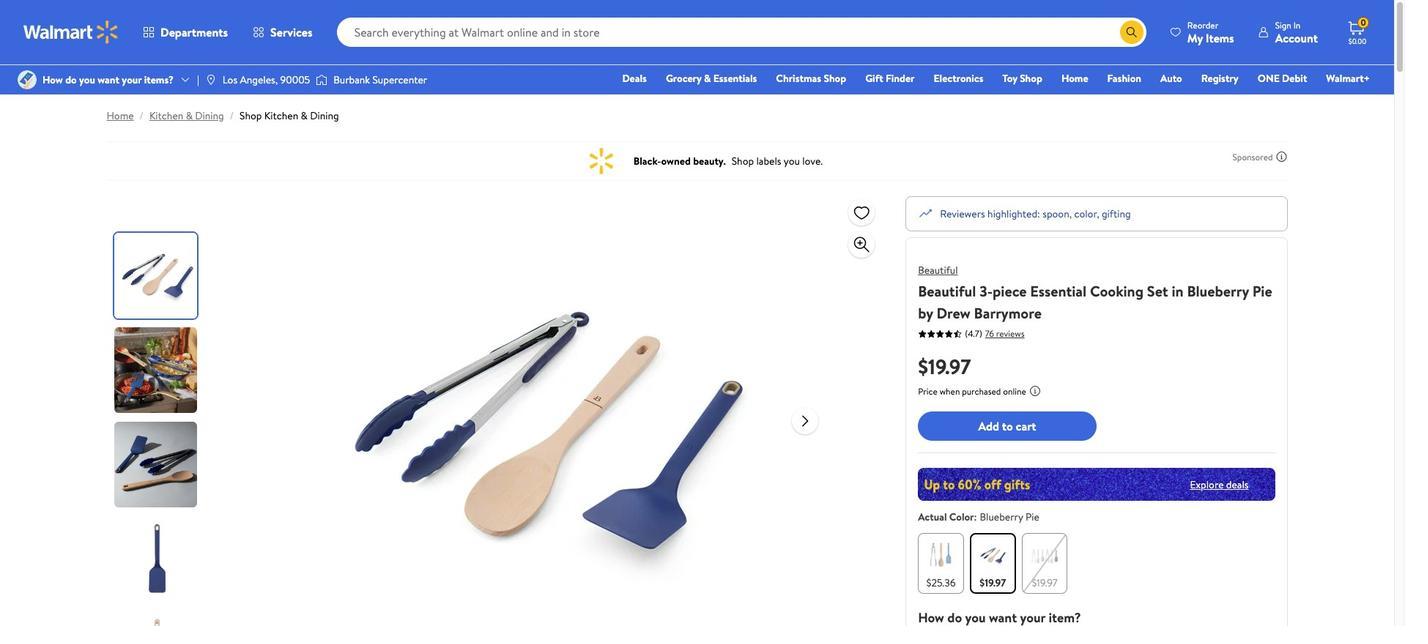Task type: locate. For each thing, give the bounding box(es) containing it.
kitchen
[[149, 108, 183, 123], [264, 108, 298, 123]]

 image right | in the left top of the page
[[205, 74, 217, 86]]

next media item image
[[797, 412, 814, 430]]

home link left fashion
[[1055, 70, 1095, 86]]

kitchen down the items?
[[149, 108, 183, 123]]

|
[[197, 73, 199, 87]]

dining down | in the left top of the page
[[195, 108, 224, 123]]

your
[[122, 73, 142, 87]]

barrymore
[[974, 303, 1042, 323]]

0 vertical spatial home
[[1062, 71, 1089, 86]]

clear search field text image
[[1103, 26, 1114, 38]]

shop inside the 'christmas shop' link
[[824, 71, 846, 86]]

drew
[[937, 303, 971, 323]]

$0.00
[[1349, 36, 1367, 46]]

beautiful down beautiful link
[[918, 281, 976, 301]]

my
[[1188, 30, 1203, 46]]

0
[[1361, 16, 1366, 29]]

cart
[[1016, 418, 1037, 434]]

auto link
[[1154, 70, 1189, 86]]

home left fashion
[[1062, 71, 1089, 86]]

gift
[[866, 71, 883, 86]]

burbank supercenter
[[334, 73, 427, 87]]

shop down angeles,
[[240, 108, 262, 123]]

1 horizontal spatial pie
[[1253, 281, 1273, 301]]

0 horizontal spatial home link
[[107, 108, 134, 123]]

home / kitchen & dining / shop kitchen & dining
[[107, 108, 339, 123]]

0 horizontal spatial kitchen
[[149, 108, 183, 123]]

zoom image modal image
[[853, 236, 871, 254]]

color,
[[1075, 206, 1100, 221]]

shop right toy
[[1020, 71, 1043, 86]]

toy
[[1003, 71, 1018, 86]]

(4.7)
[[965, 328, 982, 340]]

2 $19.97 button from the left
[[1022, 533, 1068, 594]]

3-
[[980, 281, 993, 301]]

in
[[1294, 19, 1301, 31]]

shop kitchen & dining link
[[240, 108, 339, 123]]

toy shop
[[1003, 71, 1043, 86]]

beautiful up 'by'
[[918, 263, 958, 278]]

blueberry right :
[[980, 510, 1023, 525]]

0 horizontal spatial dining
[[195, 108, 224, 123]]

0 horizontal spatial  image
[[18, 70, 37, 89]]

blueberry right in
[[1187, 281, 1249, 301]]

 image for how
[[18, 70, 37, 89]]

cooking
[[1090, 281, 1144, 301]]

1 horizontal spatial  image
[[205, 74, 217, 86]]

0 horizontal spatial home
[[107, 108, 134, 123]]

dining
[[195, 108, 224, 123], [310, 108, 339, 123]]

 image left how
[[18, 70, 37, 89]]

& inside "link"
[[704, 71, 711, 86]]

shop right christmas
[[824, 71, 846, 86]]

/ down los
[[230, 108, 234, 123]]

shop
[[824, 71, 846, 86], [1020, 71, 1043, 86], [240, 108, 262, 123]]

/ down the your
[[140, 108, 144, 123]]

0 horizontal spatial pie
[[1026, 510, 1040, 525]]

dining down 'burbank'
[[310, 108, 339, 123]]

1 horizontal spatial /
[[230, 108, 234, 123]]

$19.97 button
[[970, 533, 1016, 594], [1022, 533, 1068, 594]]

beautiful
[[918, 263, 958, 278], [918, 281, 976, 301]]

kitchen down 90005
[[264, 108, 298, 123]]

departments
[[160, 24, 228, 40]]

 image
[[316, 73, 328, 87]]

one debit
[[1258, 71, 1308, 86]]

fashion link
[[1101, 70, 1148, 86]]

0 horizontal spatial $19.97 button
[[970, 533, 1016, 594]]

90005
[[280, 73, 310, 87]]

1 horizontal spatial blueberry
[[1187, 281, 1249, 301]]

1 vertical spatial beautiful
[[918, 281, 976, 301]]

items?
[[144, 73, 174, 87]]

sponsored
[[1233, 151, 1273, 163]]

legal information image
[[1029, 385, 1041, 397]]

0 horizontal spatial shop
[[240, 108, 262, 123]]

/
[[140, 108, 144, 123], [230, 108, 234, 123]]

0 horizontal spatial /
[[140, 108, 144, 123]]

2 horizontal spatial &
[[704, 71, 711, 86]]

explore deals
[[1190, 477, 1249, 492]]

:
[[974, 510, 977, 525]]

1 horizontal spatial $19.97
[[980, 576, 1006, 591]]

2 horizontal spatial shop
[[1020, 71, 1043, 86]]

0 vertical spatial blueberry
[[1187, 281, 1249, 301]]

1 horizontal spatial home
[[1062, 71, 1089, 86]]

walmart image
[[23, 21, 119, 44]]

services
[[270, 24, 313, 40]]

1 horizontal spatial dining
[[310, 108, 339, 123]]

purchased
[[962, 385, 1001, 398]]

to
[[1002, 418, 1013, 434]]

 image
[[18, 70, 37, 89], [205, 74, 217, 86]]

pie inside beautiful beautiful 3-piece essential cooking set in blueberry pie by drew barrymore
[[1253, 281, 1273, 301]]

0 vertical spatial pie
[[1253, 281, 1273, 301]]

deals
[[1227, 477, 1249, 492]]

0 horizontal spatial &
[[186, 108, 193, 123]]

finder
[[886, 71, 915, 86]]

home link down the your
[[107, 108, 134, 123]]

 image for los
[[205, 74, 217, 86]]

gifting
[[1102, 206, 1131, 221]]

1 vertical spatial home
[[107, 108, 134, 123]]

toy shop link
[[996, 70, 1049, 86]]

1 horizontal spatial kitchen
[[264, 108, 298, 123]]

1 horizontal spatial shop
[[824, 71, 846, 86]]

home link
[[1055, 70, 1095, 86], [107, 108, 134, 123]]

1 horizontal spatial home link
[[1055, 70, 1095, 86]]

home down the your
[[107, 108, 134, 123]]

home for home
[[1062, 71, 1089, 86]]

auto
[[1161, 71, 1183, 86]]

how do you want your items?
[[43, 73, 174, 87]]

1 horizontal spatial $19.97 button
[[1022, 533, 1068, 594]]

ad disclaimer and feedback image
[[1276, 151, 1288, 163]]

shop inside toy shop link
[[1020, 71, 1043, 86]]

0 $0.00
[[1349, 16, 1367, 46]]

price
[[918, 385, 938, 398]]

beautiful 3-piece essential cooking set in blueberry pie by drew barrymore - image 1 of 11 image
[[114, 233, 200, 319]]

pie
[[1253, 281, 1273, 301], [1026, 510, 1040, 525]]

one
[[1258, 71, 1280, 86]]

1 beautiful from the top
[[918, 263, 958, 278]]

essential
[[1031, 281, 1087, 301]]

los
[[223, 73, 237, 87]]

home
[[1062, 71, 1089, 86], [107, 108, 134, 123]]

2 dining from the left
[[310, 108, 339, 123]]

0 horizontal spatial blueberry
[[980, 510, 1023, 525]]

shop for christmas shop
[[824, 71, 846, 86]]

shop for toy shop
[[1020, 71, 1043, 86]]

0 vertical spatial beautiful
[[918, 263, 958, 278]]

blueberry
[[1187, 281, 1249, 301], [980, 510, 1023, 525]]

(4.7) 76 reviews
[[965, 327, 1025, 340]]

up to sixty percent off deals. shop now. image
[[918, 468, 1275, 501]]

walmart+ link
[[1320, 70, 1377, 86]]

by
[[918, 303, 933, 323]]

burbank
[[334, 73, 370, 87]]



Task type: vqa. For each thing, say whether or not it's contained in the screenshot.
"store"
no



Task type: describe. For each thing, give the bounding box(es) containing it.
2 horizontal spatial $19.97
[[1032, 576, 1058, 591]]

actual color : blueberry pie
[[918, 510, 1040, 525]]

angeles,
[[240, 73, 278, 87]]

piece
[[993, 281, 1027, 301]]

beautiful 3-piece essential cooking set in blueberry pie by drew barrymore - image 5 of 11 image
[[114, 611, 200, 627]]

$25.36
[[927, 576, 956, 591]]

$25.36 button
[[918, 533, 964, 594]]

grocery & essentials link
[[659, 70, 764, 86]]

reviewers highlighted: spoon, color, gifting
[[940, 206, 1131, 221]]

add to cart
[[979, 418, 1037, 434]]

add to cart button
[[918, 412, 1097, 441]]

services button
[[240, 15, 325, 50]]

in
[[1172, 281, 1184, 301]]

christmas shop link
[[770, 70, 853, 86]]

gift finder
[[866, 71, 915, 86]]

actual color list
[[915, 531, 1278, 597]]

beautiful beautiful 3-piece essential cooking set in blueberry pie by drew barrymore
[[918, 263, 1273, 323]]

beautiful link
[[918, 263, 958, 278]]

blueberry inside beautiful beautiful 3-piece essential cooking set in blueberry pie by drew barrymore
[[1187, 281, 1249, 301]]

add
[[979, 418, 1000, 434]]

set
[[1147, 281, 1169, 301]]

one debit link
[[1251, 70, 1314, 86]]

beautiful 3-piece essential cooking set in blueberry pie by drew barrymore - image 3 of 11 image
[[114, 422, 200, 508]]

sign
[[1276, 19, 1292, 31]]

reorder
[[1188, 19, 1219, 31]]

76 reviews link
[[982, 327, 1025, 340]]

supercenter
[[373, 73, 427, 87]]

color
[[950, 510, 974, 525]]

search icon image
[[1126, 26, 1138, 38]]

0 horizontal spatial $19.97
[[918, 352, 971, 381]]

reviewers
[[940, 206, 985, 221]]

walmart+
[[1327, 71, 1370, 86]]

reviews
[[996, 327, 1025, 340]]

1 dining from the left
[[195, 108, 224, 123]]

items
[[1206, 30, 1235, 46]]

1 $19.97 button from the left
[[970, 533, 1016, 594]]

explore deals link
[[1184, 472, 1255, 498]]

1 kitchen from the left
[[149, 108, 183, 123]]

76
[[985, 327, 994, 340]]

electronics
[[934, 71, 984, 86]]

want
[[98, 73, 119, 87]]

1 horizontal spatial &
[[301, 108, 308, 123]]

beautiful 3-piece essential cooking set in blueberry pie by drew barrymore - image 2 of 11 image
[[114, 328, 200, 413]]

beautiful 3-piece essential cooking set in blueberry pie by drew barrymore - image 4 of 11 image
[[114, 517, 200, 602]]

deals
[[622, 71, 647, 86]]

actual
[[918, 510, 947, 525]]

Walmart Site-Wide search field
[[337, 18, 1147, 47]]

deals link
[[616, 70, 654, 86]]

electronics link
[[927, 70, 990, 86]]

0 vertical spatial home link
[[1055, 70, 1095, 86]]

2 / from the left
[[230, 108, 234, 123]]

debit
[[1282, 71, 1308, 86]]

beautiful 3-piece essential cooking set in blueberry pie by drew barrymore image
[[312, 196, 781, 627]]

1 / from the left
[[140, 108, 144, 123]]

price when purchased online
[[918, 385, 1027, 398]]

online
[[1003, 385, 1027, 398]]

highlighted:
[[988, 206, 1040, 221]]

Search search field
[[337, 18, 1147, 47]]

1 vertical spatial pie
[[1026, 510, 1040, 525]]

1 vertical spatial blueberry
[[980, 510, 1023, 525]]

1 vertical spatial home link
[[107, 108, 134, 123]]

sign in to add to favorites list, beautiful 3-piece essential cooking set in blueberry pie by drew barrymore image
[[853, 203, 871, 222]]

registry link
[[1195, 70, 1246, 86]]

account
[[1276, 30, 1318, 46]]

2 kitchen from the left
[[264, 108, 298, 123]]

2 beautiful from the top
[[918, 281, 976, 301]]

christmas shop
[[776, 71, 846, 86]]

fashion
[[1108, 71, 1142, 86]]

when
[[940, 385, 960, 398]]

essentials
[[714, 71, 757, 86]]

gift finder link
[[859, 70, 922, 86]]

reorder my items
[[1188, 19, 1235, 46]]

do
[[65, 73, 77, 87]]

los angeles, 90005
[[223, 73, 310, 87]]

grocery
[[666, 71, 702, 86]]

explore
[[1190, 477, 1224, 492]]

sign in account
[[1276, 19, 1318, 46]]

you
[[79, 73, 95, 87]]

grocery & essentials
[[666, 71, 757, 86]]

christmas
[[776, 71, 821, 86]]

registry
[[1202, 71, 1239, 86]]

home for home / kitchen & dining / shop kitchen & dining
[[107, 108, 134, 123]]

departments button
[[130, 15, 240, 50]]

spoon,
[[1043, 206, 1072, 221]]



